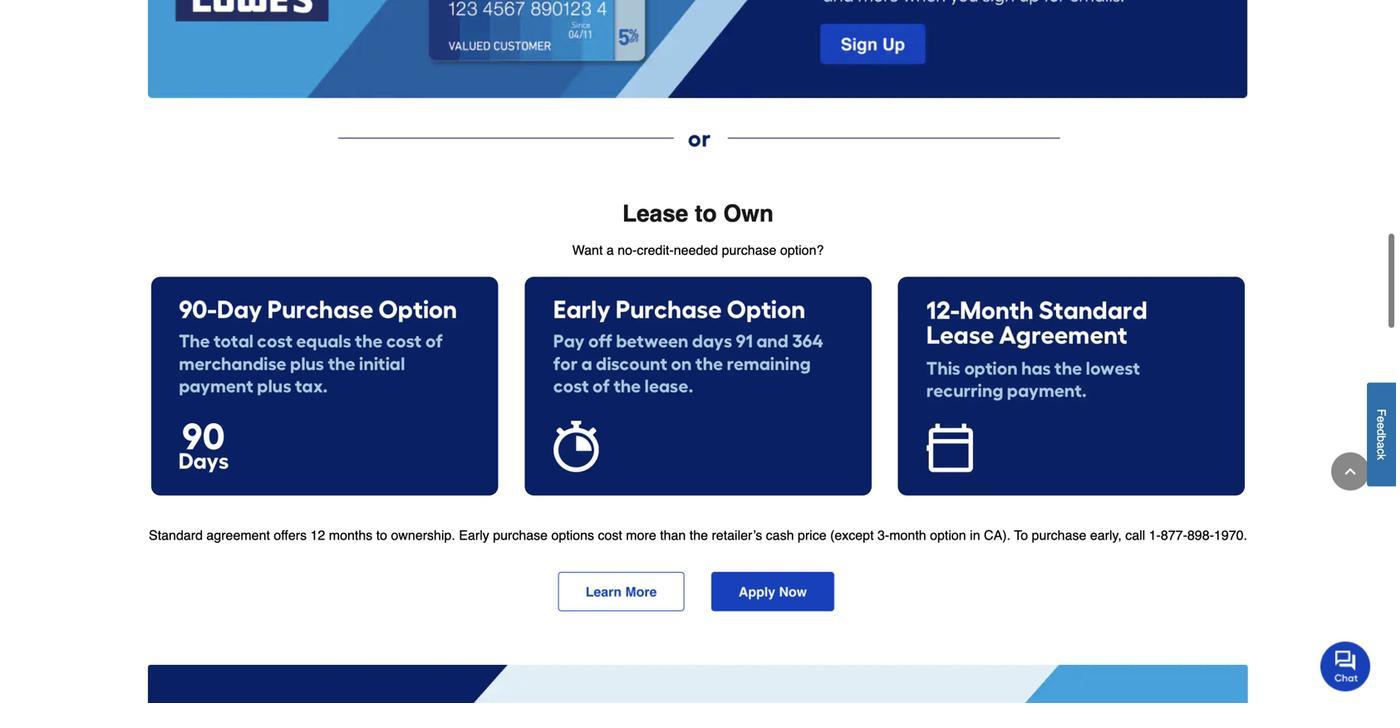 Task type: describe. For each thing, give the bounding box(es) containing it.
k
[[1375, 455, 1388, 461]]

chat invite button image
[[1321, 642, 1371, 692]]

to
[[1014, 528, 1028, 543]]

1 horizontal spatial purchase
[[722, 243, 777, 258]]

12-month standard lease agreement. this option has the lowest recurring payment. image
[[898, 277, 1245, 496]]

own
[[723, 201, 774, 227]]

12
[[310, 528, 325, 543]]

d
[[1375, 430, 1388, 436]]

agreement
[[206, 528, 270, 543]]

f
[[1375, 410, 1388, 417]]

call
[[1125, 528, 1145, 543]]

3-
[[878, 528, 889, 543]]

ownership.
[[391, 528, 455, 543]]

1-
[[1149, 528, 1161, 543]]

than
[[660, 528, 686, 543]]

in
[[970, 528, 980, 543]]

price
[[798, 528, 827, 543]]

877-
[[1161, 528, 1187, 543]]

want
[[572, 243, 603, 258]]

cash
[[766, 528, 794, 543]]

0 horizontal spatial to
[[376, 528, 387, 543]]

0 vertical spatial a
[[607, 243, 614, 258]]

early
[[459, 528, 489, 543]]

c
[[1375, 449, 1388, 455]]

lease
[[622, 201, 688, 227]]

retailer's
[[712, 528, 762, 543]]

90-day purchase option. the total cost equals the cost of merchandise plus initial payment plus tax. image
[[151, 277, 498, 496]]

standard agreement offers 12 months to ownership. early purchase options cost more than the retailer's cash price (except 3-month option in ca). to purchase early, call 1-877-898-1970.
[[149, 528, 1247, 543]]

standard
[[149, 528, 203, 543]]

want a no-credit-needed purchase option?
[[572, 243, 824, 258]]

options
[[551, 528, 594, 543]]

chevron up image
[[1342, 464, 1359, 480]]



Task type: locate. For each thing, give the bounding box(es) containing it.
2 e from the top
[[1375, 423, 1388, 430]]

1 vertical spatial a
[[1375, 443, 1388, 449]]

sign up for savings. get special savings, inspiration and invitations when you sign up for emails. image
[[148, 0, 1248, 99]]

a left no-
[[607, 243, 614, 258]]

to
[[695, 201, 717, 227], [376, 528, 387, 543]]

e
[[1375, 417, 1388, 423], [1375, 423, 1388, 430]]

a
[[607, 243, 614, 258], [1375, 443, 1388, 449]]

months
[[329, 528, 373, 543]]

the
[[690, 528, 708, 543]]

e up b
[[1375, 423, 1388, 430]]

e up d
[[1375, 417, 1388, 423]]

lease to own
[[622, 201, 774, 227]]

to right months
[[376, 528, 387, 543]]

needed
[[674, 243, 718, 258]]

2 horizontal spatial purchase
[[1032, 528, 1086, 543]]

a inside "button"
[[1375, 443, 1388, 449]]

0 horizontal spatial a
[[607, 243, 614, 258]]

1970.
[[1214, 528, 1247, 543]]

offers
[[274, 528, 307, 543]]

0 vertical spatial to
[[695, 201, 717, 227]]

early purchase option. pay off between days 91 and 364 for discount on remaining cost of the lease. image
[[525, 277, 871, 496]]

learn more. image
[[151, 573, 685, 613]]

f e e d b a c k button
[[1367, 383, 1396, 487]]

option?
[[780, 243, 824, 258]]

1 vertical spatial to
[[376, 528, 387, 543]]

early,
[[1090, 528, 1122, 543]]

purchase down own
[[722, 243, 777, 258]]

1 horizontal spatial to
[[695, 201, 717, 227]]

apply now. image
[[711, 573, 1245, 613]]

purchase
[[722, 243, 777, 258], [493, 528, 548, 543], [1032, 528, 1086, 543]]

cost
[[598, 528, 622, 543]]

more
[[626, 528, 656, 543]]

purchase right early
[[493, 528, 548, 543]]

(except
[[830, 528, 874, 543]]

ca).
[[984, 528, 1011, 543]]

a up k
[[1375, 443, 1388, 449]]

1 e from the top
[[1375, 417, 1388, 423]]

0 horizontal spatial purchase
[[493, 528, 548, 543]]

b
[[1375, 436, 1388, 443]]

to up want a no-credit-needed purchase option?
[[695, 201, 717, 227]]

purchase right to
[[1032, 528, 1086, 543]]

option
[[930, 528, 966, 543]]

month
[[889, 528, 926, 543]]

get it today. lease to own. $59 initial payment. apply now. image
[[148, 666, 1248, 704]]

898-
[[1187, 528, 1214, 543]]

or. image
[[148, 125, 1248, 151]]

no-
[[618, 243, 637, 258]]

1 horizontal spatial a
[[1375, 443, 1388, 449]]

scroll to top element
[[1331, 453, 1370, 491]]

credit-
[[637, 243, 674, 258]]

f e e d b a c k
[[1375, 410, 1388, 461]]



Task type: vqa. For each thing, say whether or not it's contained in the screenshot.
ownership. at the left of the page
yes



